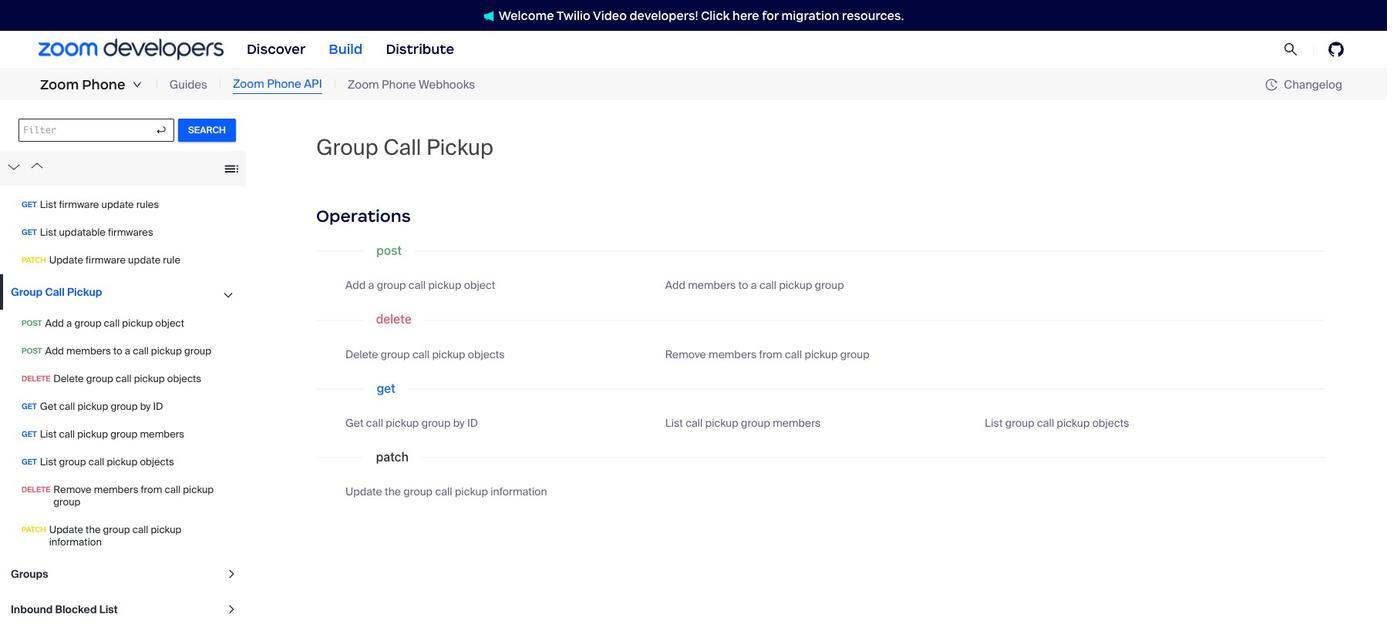 Task type: locate. For each thing, give the bounding box(es) containing it.
phone inside "link"
[[267, 77, 301, 92]]

zoom phone webhooks link
[[348, 76, 475, 94]]

github image
[[1329, 42, 1344, 57]]

zoom developer logo image
[[39, 39, 224, 60]]

2 horizontal spatial phone
[[382, 77, 416, 92]]

zoom inside "link"
[[233, 77, 264, 92]]

phone
[[82, 76, 126, 93], [267, 77, 301, 92], [382, 77, 416, 92]]

3 zoom from the left
[[348, 77, 379, 92]]

history image
[[1266, 79, 1285, 91], [1266, 79, 1278, 91]]

1 horizontal spatial phone
[[267, 77, 301, 92]]

notification image
[[483, 11, 494, 21]]

for
[[762, 8, 779, 23]]

2 phone from the left
[[267, 77, 301, 92]]

zoom
[[40, 76, 79, 93], [233, 77, 264, 92], [348, 77, 379, 92]]

3 phone from the left
[[382, 77, 416, 92]]

phone for zoom phone webhooks
[[382, 77, 416, 92]]

phone left down icon
[[82, 76, 126, 93]]

migration
[[782, 8, 840, 23]]

github image
[[1329, 42, 1344, 57]]

2 horizontal spatial zoom
[[348, 77, 379, 92]]

down image
[[132, 80, 142, 89]]

2 zoom from the left
[[233, 77, 264, 92]]

welcome
[[499, 8, 554, 23]]

zoom phone
[[40, 76, 126, 93]]

guides link
[[169, 76, 207, 94]]

phone for zoom phone api
[[267, 77, 301, 92]]

zoom for zoom phone api
[[233, 77, 264, 92]]

changelog link
[[1266, 77, 1343, 92]]

api
[[304, 77, 322, 92]]

search image
[[1284, 42, 1298, 56], [1284, 42, 1298, 56]]

0 horizontal spatial zoom
[[40, 76, 79, 93]]

phone left api
[[267, 77, 301, 92]]

phone left webhooks
[[382, 77, 416, 92]]

here
[[733, 8, 760, 23]]

phone for zoom phone
[[82, 76, 126, 93]]

1 phone from the left
[[82, 76, 126, 93]]

1 horizontal spatial zoom
[[233, 77, 264, 92]]

0 horizontal spatial phone
[[82, 76, 126, 93]]

webhooks
[[419, 77, 475, 92]]

1 zoom from the left
[[40, 76, 79, 93]]



Task type: vqa. For each thing, say whether or not it's contained in the screenshot.
400 button
no



Task type: describe. For each thing, give the bounding box(es) containing it.
zoom phone api link
[[233, 76, 322, 94]]

welcome twilio video developers! click here for migration resources. link
[[468, 7, 920, 24]]

zoom for zoom phone webhooks
[[348, 77, 379, 92]]

changelog
[[1285, 77, 1343, 92]]

welcome twilio video developers! click here for migration resources.
[[499, 8, 904, 23]]

twilio
[[557, 8, 591, 23]]

zoom for zoom phone
[[40, 76, 79, 93]]

resources.
[[842, 8, 904, 23]]

developers!
[[630, 8, 699, 23]]

notification image
[[483, 11, 499, 21]]

guides
[[169, 77, 207, 92]]

zoom phone api
[[233, 77, 322, 92]]

click
[[701, 8, 730, 23]]

video
[[593, 8, 627, 23]]

zoom phone webhooks
[[348, 77, 475, 92]]



